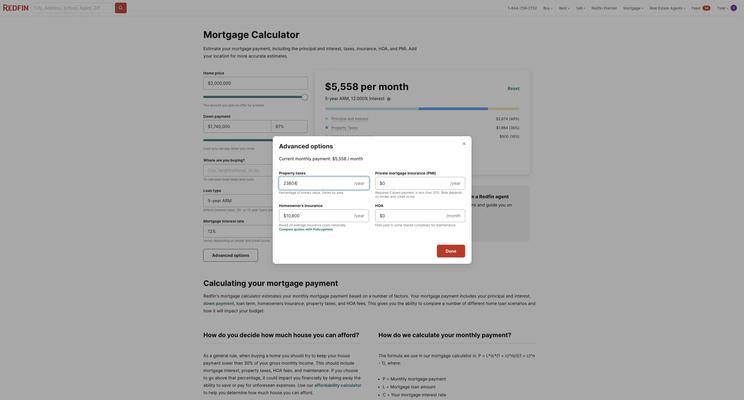 Task type: describe. For each thing, give the bounding box(es) containing it.
to left go
[[204, 376, 208, 381]]

home inside , loan term, homeowners insurance, property taxes, and hoa fees. this gives you the ability to compare a number of different home loan scenarios and how it will impact your budget.
[[486, 301, 497, 307]]

required if down payment is less than 20%. rate depends on lender and credit score.
[[375, 191, 462, 199]]

advanced options inside popup button
[[212, 253, 249, 258]]

scenarios
[[508, 301, 527, 307]]

redfin inside button
[[592, 6, 603, 10]]

loan inside the p = monthly mortgage payment l = mortgage loan amount c = your mortgage interest rate
[[411, 385, 420, 390]]

when for rule,
[[239, 354, 250, 359]]

property inside as a general rule, when buying a home you should try to keep your house payment lower than 30% of your gross monthly income. this should include mortgage interest, property taxes, hoa fees, and maintenance. if you choose to go above that percentage, it could impact you financially by taking away the ability to save or pay for unforeseen expenses. use our
[[242, 368, 259, 374]]

of inside , loan term, homeowners insurance, property taxes, and hoa fees. this gives you the ability to compare a number of different home loan scenarios and how it will impact your budget.
[[463, 301, 467, 307]]

c
[[383, 393, 386, 398]]

expert
[[431, 194, 446, 200]]

includes
[[460, 294, 477, 299]]

by inside advanced options dialog
[[332, 191, 336, 195]]

home price
[[203, 71, 224, 75]]

1 vertical spatial get
[[421, 194, 429, 200]]

p inside the p = monthly mortgage payment l = mortgage loan amount c = your mortgage interest rate
[[383, 377, 386, 382]]

5-year arm
[[208, 198, 232, 204]]

,
[[234, 301, 235, 307]]

5-year arm, 12.000% interest
[[325, 96, 385, 101]]

add
[[409, 46, 417, 51]]

pay inside as a general rule, when buying a home you should try to keep your house payment lower than 30% of your gross monthly income. this should include mortgage interest, property taxes, hoa fees, and maintenance. if you choose to go above that percentage, it could impact you financially by taking away the ability to save or pay for unforeseen expenses. use our
[[238, 383, 245, 388]]

property for property taxes
[[332, 125, 347, 130]]

impact inside , loan term, homeowners insurance, property taxes, and hoa fees. this gives you the ability to compare a number of different home loan scenarios and how it will impact your budget.
[[224, 309, 238, 314]]

(16%)
[[510, 134, 520, 139]]

for right offer
[[248, 103, 252, 107]]

monthly inside redfin's mortgage calculator estimates your monthly mortgage payment based on a number of factors. your mortgage payment includes your principal and interest, down payment
[[293, 294, 309, 299]]

rule,
[[229, 354, 238, 359]]

complexes
[[414, 223, 430, 227]]

City, neighborhood, or zip search field
[[203, 164, 308, 177]]

principal and interest
[[332, 117, 369, 121]]

compare quotes with policygenius link
[[279, 228, 333, 232]]

hoa inside advanced options dialog
[[375, 204, 384, 208]]

local for agents
[[398, 203, 407, 208]]

affects interest rates. 30- or 15-year loans are standard.
[[203, 208, 288, 212]]

0 horizontal spatial pay
[[225, 147, 230, 151]]

find an agent button
[[363, 221, 408, 234]]

of inside redfin's mortgage calculator estimates your monthly mortgage payment based on a number of factors. your mortgage payment includes your principal and interest, down payment
[[389, 294, 393, 299]]

your up different
[[478, 294, 487, 299]]

the formula we use in our mortgage calculator is: p = l*(c*(1 + c)^n)/((1 + c)^n - 1), where:
[[379, 354, 535, 366]]

your down the buying
[[259, 361, 268, 366]]

we for how do you decide how much house you can afford?
[[404, 354, 410, 359]]

affects
[[203, 208, 214, 212]]

mortgage inside the formula we use in our mortgage calculator is: p = l*(c*(1 + c)^n)/((1 + c)^n - 1), where:
[[432, 354, 451, 359]]

a inside , loan term, homeowners insurance, property taxes, and hoa fees. this gives you the ability to compare a number of different home loan scenarios and how it will impact your budget.
[[442, 301, 445, 307]]

percentage of home's value. varies by area.
[[279, 191, 344, 195]]

2 horizontal spatial loan
[[498, 301, 507, 307]]

Down Payment Slider range field
[[203, 137, 308, 144]]

could
[[267, 376, 278, 381]]

score. inside the "required if down payment is less than 20%. rate depends on lender and credit score."
[[406, 195, 416, 199]]

c)^n)/((1
[[505, 354, 522, 359]]

mortgage inside advanced options dialog
[[389, 171, 407, 176]]

payment inside the "required if down payment is less than 20%. rate depends on lender and credit score."
[[402, 191, 415, 195]]

1 vertical spatial lender
[[235, 239, 245, 243]]

to left the if
[[385, 194, 389, 200]]

0 horizontal spatial redfin
[[479, 194, 495, 200]]

more
[[237, 53, 247, 59]]

homeowners' insurance link
[[332, 134, 374, 139]]

to right "try"
[[312, 354, 316, 359]]

where are you buying?
[[203, 158, 245, 163]]

how do you decide how much house you can afford?
[[204, 332, 359, 339]]

20%.
[[433, 191, 441, 195]]

1 horizontal spatial agent
[[496, 194, 509, 200]]

1 horizontal spatial much
[[275, 332, 292, 339]]

advanced options element
[[279, 136, 340, 150]]

for inside advanced options dialog
[[431, 223, 436, 227]]

can inside the our experienced local agents can answer your questions and guide you on strategies to afford the home you want.
[[423, 203, 430, 208]]

(36%)
[[509, 125, 520, 130]]

0 vertical spatial $5,558
[[325, 81, 359, 93]]

0 horizontal spatial loan
[[237, 301, 245, 307]]

mortgage inside as a general rule, when buying a home you should try to keep your house payment lower than 30% of your gross monthly income. this should include mortgage interest, property taxes, hoa fees, and maintenance. if you choose to go above that percentage, it could impact you financially by taking away the ability to save or pay for unforeseen expenses. use our
[[204, 368, 223, 374]]

you left the decide
[[227, 332, 238, 339]]

mortgage for mortgage interest rate
[[203, 219, 221, 224]]

use
[[298, 383, 306, 388]]

try
[[305, 354, 311, 359]]

it inside , loan term, homeowners insurance, property taxes, and hoa fees. this gives you the ability to compare a number of different home loan scenarios and how it will impact your budget.
[[213, 309, 216, 314]]

ability inside , loan term, homeowners insurance, property taxes, and hoa fees. this gives you the ability to compare a number of different home loan scenarios and how it will impact your budget.
[[405, 301, 417, 307]]

you down save
[[218, 391, 226, 396]]

rate
[[441, 191, 448, 195]]

0 vertical spatial should
[[291, 354, 304, 359]]

your right estimates on the bottom left of the page
[[283, 294, 292, 299]]

principal and interest link
[[332, 117, 369, 121]]

quotes
[[294, 228, 305, 232]]

1 horizontal spatial are
[[268, 208, 273, 212]]

pmi.
[[399, 46, 408, 51]]

/year up depends
[[451, 181, 461, 186]]

can up where are you buying?
[[218, 147, 224, 151]]

we for calculating your mortgage payment
[[402, 332, 411, 339]]

1 horizontal spatial house
[[293, 332, 312, 339]]

estimates.
[[267, 53, 288, 59]]

hoa,
[[379, 46, 389, 51]]

$1,984 (36%)
[[496, 125, 520, 130]]

City, Address, School, Agent, ZIP search field
[[31, 3, 113, 13]]

our inside the formula we use in our mortgage calculator is: p = l*(c*(1 + c)^n)/((1 + c)^n - 1), where:
[[424, 354, 430, 359]]

can left "afford?"
[[326, 332, 336, 339]]

based
[[349, 294, 362, 299]]

do for you
[[218, 332, 226, 339]]

planning
[[363, 194, 384, 200]]

1 vertical spatial score.
[[261, 239, 271, 243]]

area.
[[337, 191, 344, 195]]

done button
[[437, 245, 465, 258]]

impact inside as a general rule, when buying a home you should try to keep your house payment lower than 30% of your gross monthly income. this should include mortgage interest, property taxes, hoa fees, and maintenance. if you choose to go above that percentage, it could impact you financially by taking away the ability to save or pay for unforeseen expenses. use our
[[279, 376, 292, 381]]

answer
[[431, 203, 446, 208]]

ability inside as a general rule, when buying a home you should try to keep your house payment lower than 30% of your gross monthly income. this should include mortgage interest, property taxes, hoa fees, and maintenance. if you choose to go above that percentage, it could impact you financially by taking away the ability to save or pay for unforeseen expenses. use our
[[204, 383, 215, 388]]

= right 'c'
[[387, 393, 390, 398]]

in inside the formula we use in our mortgage calculator is: p = l*(c*(1 + c)^n)/((1 + c)^n - 1), where:
[[419, 354, 423, 359]]

advice
[[447, 194, 462, 200]]

factors.
[[394, 294, 409, 299]]

2 horizontal spatial how
[[261, 332, 274, 339]]

a right the buying
[[266, 354, 269, 359]]

and inside as a general rule, when buying a home you should try to keep your house payment lower than 30% of your gross monthly income. this should include mortgage interest, property taxes, hoa fees, and maintenance. if you choose to go above that percentage, it could impact you financially by taking away the ability to save or pay for unforeseen expenses. use our
[[295, 368, 302, 374]]

of inside advanced options dialog
[[297, 191, 300, 195]]

general
[[213, 354, 228, 359]]

home.
[[256, 103, 265, 107]]

payment inside the p = monthly mortgage payment l = mortgage loan amount c = your mortgage interest rate
[[429, 377, 446, 382]]

a inside redfin's mortgage calculator estimates your monthly mortgage payment based on a number of factors. your mortgage payment includes your principal and interest, down payment
[[369, 294, 371, 299]]

required
[[375, 191, 389, 195]]

plan
[[229, 103, 235, 107]]

0 vertical spatial rate
[[237, 219, 244, 224]]

it inside as a general rule, when buying a home you should try to keep your house payment lower than 30% of your gross monthly income. this should include mortgage interest, property taxes, hoa fees, and maintenance. if you choose to go above that percentage, it could impact you financially by taking away the ability to save or pay for unforeseen expenses. use our
[[263, 376, 265, 381]]

year for arm
[[212, 198, 221, 204]]

where:
[[388, 361, 401, 366]]

month inside advanced options dialog
[[350, 156, 363, 162]]

1 horizontal spatial should
[[326, 361, 339, 366]]

if
[[390, 191, 392, 195]]

on right the depending
[[230, 239, 234, 243]]

buying?
[[230, 158, 245, 163]]

you down expenses.
[[283, 391, 291, 396]]

unforeseen
[[253, 383, 275, 388]]

questions
[[457, 203, 476, 208]]

this inside , loan term, homeowners insurance, property taxes, and hoa fees. this gives you the ability to compare a number of different home loan scenarios and how it will impact your budget.
[[368, 301, 376, 307]]

our experienced local agents can answer your questions and guide you on strategies to afford the home you want.
[[363, 203, 512, 214]]

0 vertical spatial insurance
[[408, 171, 426, 176]]

mortgage for mortgage calculator
[[204, 29, 249, 40]]

buy
[[391, 194, 399, 200]]

/year for /year
[[354, 181, 365, 186]]

include
[[340, 361, 354, 366]]

varies depending on lender and credit score.
[[203, 239, 271, 243]]

loan
[[203, 189, 212, 193]]

above
[[215, 376, 227, 381]]

private mortgage insurance (pmi)
[[375, 171, 436, 176]]

you inside , loan term, homeowners insurance, property taxes, and hoa fees. this gives you the ability to compare a number of different home loan scenarios and how it will impact your budget.
[[389, 301, 397, 307]]

with
[[306, 228, 312, 232]]

get inside button
[[334, 155, 341, 161]]

down inside the "required if down payment is less than 20%. rate depends on lender and credit score."
[[392, 191, 401, 195]]

the for the amount you plan to offer for a home.
[[203, 103, 209, 107]]

your inside the our experienced local agents can answer your questions and guide you on strategies to afford the home you want.
[[447, 203, 456, 208]]

including
[[272, 46, 290, 51]]

compare
[[279, 228, 293, 232]]

see current rates
[[277, 219, 308, 224]]

want.
[[431, 209, 442, 214]]

844-
[[512, 6, 520, 10]]

compare
[[424, 301, 441, 307]]

1 vertical spatial varies
[[203, 239, 213, 243]]

p inside the formula we use in our mortgage calculator is: p = l*(c*(1 + c)^n)/((1 + c)^n - 1), where:
[[479, 354, 481, 359]]

taxes, inside , loan term, homeowners insurance, property taxes, and hoa fees. this gives you the ability to compare a number of different home loan scenarios and how it will impact your budget.
[[325, 301, 337, 307]]

home's
[[301, 191, 312, 195]]

your up location
[[222, 46, 231, 51]]

0 horizontal spatial taxes
[[230, 178, 238, 182]]

calculator
[[251, 29, 300, 40]]

you left the close.
[[240, 147, 245, 151]]

principal inside "estimate your mortgage payment, including the principal and interest, taxes, insurance, hoa, and pmi. add your location for more accurate estimates."
[[299, 46, 316, 51]]

Home Price Slider range field
[[203, 94, 308, 100]]

how inside the affordability calculator to help you determine how much house you can afford.
[[248, 391, 257, 396]]

is:
[[473, 354, 477, 359]]

monthly inside as a general rule, when buying a home you should try to keep your house payment lower than 30% of your gross monthly income. this should include mortgage interest, property taxes, hoa fees, and maintenance. if you choose to go above that percentage, it could impact you financially by taking away the ability to save or pay for unforeseen expenses. use our
[[282, 361, 298, 366]]

can inside the affordability calculator to help you determine how much house you can afford.
[[292, 391, 299, 396]]

when for pay
[[231, 147, 239, 151]]

that
[[228, 376, 236, 381]]

where
[[203, 158, 215, 163]]

for inside as a general rule, when buying a home you should try to keep your house payment lower than 30% of your gross monthly income. this should include mortgage interest, property taxes, hoa fees, and maintenance. if you choose to go above that percentage, it could impact you financially by taking away the ability to save or pay for unforeseen expenses. use our
[[246, 383, 252, 388]]

you right "cash"
[[212, 147, 217, 151]]

average
[[294, 223, 306, 227]]

$5,558 inside advanced options dialog
[[332, 156, 347, 162]]

30%
[[244, 361, 253, 366]]

your inside redfin's mortgage calculator estimates your monthly mortgage payment based on a number of factors. your mortgage payment includes your principal and interest, down payment
[[411, 294, 420, 299]]

reset button
[[508, 85, 520, 92]]

do for we
[[393, 332, 401, 339]]

$2,674
[[496, 117, 508, 121]]

homeowners' insurance
[[332, 134, 374, 139]]

0 vertical spatial are
[[216, 158, 222, 163]]

in inside advanced options dialog
[[391, 223, 393, 227]]

a right the buy
[[400, 194, 403, 200]]

principal inside redfin's mortgage calculator estimates your monthly mortgage payment based on a number of factors. your mortgage payment includes your principal and interest, down payment
[[488, 294, 505, 299]]

0 vertical spatial or
[[243, 208, 246, 212]]

interest for mortgage
[[222, 219, 236, 224]]

an
[[382, 225, 387, 230]]

a left the home.
[[253, 103, 255, 107]]

and inside redfin's mortgage calculator estimates your monthly mortgage payment based on a number of factors. your mortgage payment includes your principal and interest, down payment
[[506, 294, 514, 299]]

formula
[[388, 354, 403, 359]]

current
[[279, 156, 294, 162]]

to down above
[[217, 383, 221, 388]]

0 horizontal spatial calculate
[[208, 178, 221, 182]]

= left monthly
[[387, 377, 390, 382]]

you left plan
[[222, 103, 228, 107]]

how for how do we calculate your monthly payment?
[[379, 332, 392, 339]]

payment:
[[313, 156, 331, 162]]

help
[[209, 391, 217, 396]]

agent image
[[323, 194, 357, 228]]

your right keep
[[328, 354, 337, 359]]

1-844-759-7732
[[508, 6, 537, 10]]

redfin premier button
[[589, 0, 621, 16]]

on inside based on average insurance costs nationally. compare quotes with policygenius
[[289, 223, 293, 227]]

calculator inside the affordability calculator to help you determine how much house you can afford.
[[341, 383, 362, 388]]

mortgage inside the p = monthly mortgage payment l = mortgage loan amount c = your mortgage interest rate
[[390, 385, 410, 390]]

you up fees,
[[282, 354, 289, 359]]

less
[[419, 191, 425, 195]]

depends
[[449, 191, 462, 195]]

you left buying?
[[223, 158, 230, 163]]

advanced options inside dialog
[[279, 143, 333, 150]]

our inside as a general rule, when buying a home you should try to keep your house payment lower than 30% of your gross monthly income. this should include mortgage interest, property taxes, hoa fees, and maintenance. if you choose to go above that percentage, it could impact you financially by taking away the ability to save or pay for unforeseen expenses. use our
[[307, 383, 313, 388]]

1 vertical spatial credit
[[252, 239, 261, 243]]

rates.
[[227, 208, 236, 212]]

payment inside as a general rule, when buying a home you should try to keep your house payment lower than 30% of your gross monthly income. this should include mortgage interest, property taxes, hoa fees, and maintenance. if you choose to go above that percentage, it could impact you financially by taking away the ability to save or pay for unforeseen expenses. use our
[[204, 361, 221, 366]]

lender inside the "required if down payment is less than 20%. rate depends on lender and credit score."
[[380, 195, 389, 199]]

fees paid in some shared complexes for maintenance.
[[375, 223, 457, 227]]

standard.
[[274, 208, 288, 212]]

taxes, inside "estimate your mortgage payment, including the principal and interest, taxes, insurance, hoa, and pmi. add your location for more accurate estimates."
[[344, 46, 356, 51]]

rate inside the p = monthly mortgage payment l = mortgage loan amount c = your mortgage interest rate
[[438, 393, 446, 398]]

cash you can pay when you close.
[[203, 147, 255, 151]]

1 horizontal spatial interest
[[369, 96, 385, 101]]

on inside redfin's mortgage calculator estimates your monthly mortgage payment based on a number of factors. your mortgage payment includes your principal and interest, down payment
[[363, 294, 368, 299]]



Task type: vqa. For each thing, say whether or not it's contained in the screenshot.


Task type: locate. For each thing, give the bounding box(es) containing it.
offer
[[240, 103, 247, 107]]

1 vertical spatial insurance
[[305, 204, 323, 208]]

impact down ,
[[224, 309, 238, 314]]

/year for /month
[[354, 213, 365, 219]]

maintenance. inside as a general rule, when buying a home you should try to keep your house payment lower than 30% of your gross monthly income. this should include mortgage interest, property taxes, hoa fees, and maintenance. if you choose to go above that percentage, it could impact you financially by taking away the ability to save or pay for unforeseen expenses. use our
[[303, 368, 330, 374]]

taxes left costs.
[[230, 178, 238, 182]]

payment?
[[482, 332, 512, 339]]

7732
[[528, 6, 537, 10]]

of inside as a general rule, when buying a home you should try to keep your house payment lower than 30% of your gross monthly income. this should include mortgage interest, property taxes, hoa fees, and maintenance. if you choose to go above that percentage, it could impact you financially by taking away the ability to save or pay for unforeseen expenses. use our
[[254, 361, 258, 366]]

house inside the affordability calculator to help you determine how much house you can afford.
[[270, 391, 282, 396]]

advanced options button
[[203, 249, 258, 262]]

homeowners
[[258, 301, 283, 307]]

+ left c)^n
[[523, 354, 526, 359]]

0 horizontal spatial advanced options
[[212, 253, 249, 258]]

property down current
[[279, 171, 295, 176]]

12.000%
[[351, 96, 368, 101]]

your down term,
[[239, 309, 248, 314]]

2 horizontal spatial house
[[338, 354, 350, 359]]

0 horizontal spatial property
[[242, 368, 259, 374]]

0 vertical spatial get
[[334, 155, 341, 161]]

your inside the p = monthly mortgage payment l = mortgage loan amount c = your mortgage interest rate
[[391, 393, 400, 398]]

0 horizontal spatial how
[[204, 309, 212, 314]]

1 vertical spatial home
[[486, 301, 497, 307]]

0 horizontal spatial p
[[383, 377, 386, 382]]

2 horizontal spatial year
[[330, 96, 338, 101]]

1 do from the left
[[218, 332, 226, 339]]

interest, inside redfin's mortgage calculator estimates your monthly mortgage payment based on a number of factors. your mortgage payment includes your principal and interest, down payment
[[515, 294, 531, 299]]

your down advice
[[447, 203, 456, 208]]

options up the payment:
[[311, 143, 333, 150]]

mortgage calculator
[[204, 29, 300, 40]]

afford
[[390, 209, 402, 214]]

2 vertical spatial year
[[252, 208, 258, 212]]

advanced inside popup button
[[212, 253, 233, 258]]

lender left the if
[[380, 195, 389, 199]]

your up the formula we use in our mortgage calculator is: p = l*(c*(1 + c)^n)/((1 + c)^n - 1), where:
[[441, 332, 455, 339]]

hoa down the gross
[[273, 368, 282, 374]]

year left loans
[[252, 208, 258, 212]]

2 how from the left
[[379, 332, 392, 339]]

agent inside button
[[388, 225, 400, 230]]

this inside as a general rule, when buying a home you should try to keep your house payment lower than 30% of your gross monthly income. this should include mortgage interest, property taxes, hoa fees, and maintenance. if you choose to go above that percentage, it could impact you financially by taking away the ability to save or pay for unforeseen expenses. use our
[[316, 361, 324, 366]]

our down financially
[[307, 383, 313, 388]]

to left the compare
[[419, 301, 423, 307]]

close.
[[246, 147, 255, 151]]

0 vertical spatial calculator
[[241, 294, 261, 299]]

the inside as a general rule, when buying a home you should try to keep your house payment lower than 30% of your gross monthly income. this should include mortgage interest, property taxes, hoa fees, and maintenance. if you choose to go above that percentage, it could impact you financially by taking away the ability to save or pay for unforeseen expenses. use our
[[354, 376, 361, 381]]

1 how from the left
[[204, 332, 217, 339]]

0 vertical spatial hoa
[[375, 204, 384, 208]]

can down use
[[292, 391, 299, 396]]

1 vertical spatial our
[[307, 383, 313, 388]]

5- for 5-year arm
[[208, 198, 212, 204]]

house inside as a general rule, when buying a home you should try to keep your house payment lower than 30% of your gross monthly income. this should include mortgage interest, property taxes, hoa fees, and maintenance. if you choose to go above that percentage, it could impact you financially by taking away the ability to save or pay for unforeseen expenses. use our
[[338, 354, 350, 359]]

insurance up 'with'
[[307, 223, 321, 227]]

a right from
[[476, 194, 478, 200]]

financially
[[302, 376, 322, 381]]

1 horizontal spatial than
[[426, 191, 432, 195]]

interest inside the p = monthly mortgage payment l = mortgage loan amount c = your mortgage interest rate
[[422, 393, 437, 398]]

number inside redfin's mortgage calculator estimates your monthly mortgage payment based on a number of factors. your mortgage payment includes your principal and interest, down payment
[[373, 294, 388, 299]]

the up 1),
[[379, 354, 386, 359]]

varies inside advanced options dialog
[[322, 191, 331, 195]]

1),
[[382, 361, 387, 366]]

for inside "estimate your mortgage payment, including the principal and interest, taxes, insurance, hoa, and pmi. add your location for more accurate estimates."
[[231, 53, 236, 59]]

you left want.
[[423, 209, 430, 214]]

property
[[332, 125, 347, 130], [279, 171, 295, 176]]

1 vertical spatial calculate
[[413, 332, 440, 339]]

interest
[[215, 208, 226, 212], [222, 219, 236, 224], [422, 393, 437, 398]]

a up , loan term, homeowners insurance, property taxes, and hoa fees. this gives you the ability to compare a number of different home loan scenarios and how it will impact your budget.
[[369, 294, 371, 299]]

on inside the "required if down payment is less than 20%. rate depends on lender and credit score."
[[375, 195, 379, 199]]

on
[[375, 195, 379, 199], [507, 203, 512, 208], [289, 223, 293, 227], [230, 239, 234, 243], [363, 294, 368, 299]]

you right guide
[[499, 203, 506, 208]]

do
[[218, 332, 226, 339], [393, 332, 401, 339]]

to inside the affordability calculator to help you determine how much house you can afford.
[[204, 391, 208, 396]]

1 vertical spatial advanced options
[[212, 253, 249, 258]]

0 vertical spatial down
[[392, 191, 401, 195]]

to
[[236, 103, 239, 107], [385, 194, 389, 200], [384, 209, 388, 214], [419, 301, 423, 307], [312, 354, 316, 359], [204, 376, 208, 381], [217, 383, 221, 388], [204, 391, 208, 396]]

on right guide
[[507, 203, 512, 208]]

0 horizontal spatial agent
[[388, 225, 400, 230]]

depending
[[214, 239, 230, 243]]

save
[[222, 383, 231, 388]]

c)^n
[[527, 354, 535, 359]]

get pre-approved
[[334, 155, 370, 161]]

month right /
[[350, 156, 363, 162]]

0 vertical spatial agent
[[496, 194, 509, 200]]

you right if
[[335, 368, 342, 374]]

or down that
[[232, 383, 236, 388]]

submit search image
[[118, 5, 123, 11]]

insurance inside based on average insurance costs nationally. compare quotes with policygenius
[[307, 223, 321, 227]]

payment
[[215, 114, 231, 119], [402, 191, 415, 195], [305, 279, 338, 288], [331, 294, 348, 299], [441, 294, 459, 299], [216, 301, 234, 307], [204, 361, 221, 366], [429, 377, 446, 382]]

advanced down the depending
[[212, 253, 233, 258]]

property inside , loan term, homeowners insurance, property taxes, and hoa fees. this gives you the ability to compare a number of different home loan scenarios and how it will impact your budget.
[[306, 301, 324, 307]]

1 vertical spatial redfin
[[479, 194, 495, 200]]

1 horizontal spatial down
[[392, 191, 401, 195]]

1 vertical spatial your
[[391, 393, 400, 398]]

determine
[[227, 391, 247, 396]]

taking
[[329, 376, 341, 381]]

property down principal
[[332, 125, 347, 130]]

hoa up strategies
[[375, 204, 384, 208]]

down inside redfin's mortgage calculator estimates your monthly mortgage payment based on a number of factors. your mortgage payment includes your principal and interest, down payment
[[204, 301, 215, 307]]

home inside as a general rule, when buying a home you should try to keep your house payment lower than 30% of your gross monthly income. this should include mortgage interest, property taxes, hoa fees, and maintenance. if you choose to go above that percentage, it could impact you financially by taking away the ability to save or pay for unforeseen expenses. use our
[[270, 354, 281, 359]]

1 vertical spatial or
[[232, 383, 236, 388]]

the inside "estimate your mortgage payment, including the principal and interest, taxes, insurance, hoa, and pmi. add your location for more accurate estimates."
[[292, 46, 298, 51]]

property inside advanced options dialog
[[279, 171, 295, 176]]

get right is
[[421, 194, 429, 200]]

our
[[424, 354, 430, 359], [307, 383, 313, 388]]

0 vertical spatial p
[[479, 354, 481, 359]]

0 vertical spatial much
[[275, 332, 292, 339]]

impact up expenses.
[[279, 376, 292, 381]]

insurance left '(pmi)'
[[408, 171, 426, 176]]

1 vertical spatial should
[[326, 361, 339, 366]]

home?
[[404, 194, 420, 200]]

0 horizontal spatial much
[[258, 391, 269, 396]]

mortgage up 'estimate'
[[204, 29, 249, 40]]

1 vertical spatial it
[[263, 376, 265, 381]]

None text field
[[208, 80, 304, 86], [276, 123, 303, 130], [284, 180, 350, 187], [380, 213, 442, 219], [208, 80, 304, 86], [276, 123, 303, 130], [284, 180, 350, 187], [380, 213, 442, 219]]

1 vertical spatial number
[[446, 301, 461, 307]]

and inside the our experienced local agents can answer your questions and guide you on strategies to afford the home you want.
[[478, 203, 485, 208]]

1 vertical spatial taxes
[[230, 178, 238, 182]]

to
[[203, 178, 207, 182]]

mortgage down monthly
[[390, 385, 410, 390]]

2 do from the left
[[393, 332, 401, 339]]

keep
[[317, 354, 327, 359]]

calculator inside redfin's mortgage calculator estimates your monthly mortgage payment based on a number of factors. your mortgage payment includes your principal and interest, down payment
[[241, 294, 261, 299]]

by up "affordability"
[[323, 376, 328, 381]]

pay
[[225, 147, 230, 151], [238, 383, 245, 388]]

0 horizontal spatial amount
[[210, 103, 221, 107]]

policygenius
[[313, 228, 333, 232]]

pre-
[[342, 155, 351, 161]]

home
[[411, 209, 422, 214], [486, 301, 497, 307], [270, 354, 281, 359]]

0 horizontal spatial impact
[[224, 309, 238, 314]]

monthly inside advanced options dialog
[[295, 156, 312, 162]]

than down "rule,"
[[234, 361, 243, 366]]

1 horizontal spatial credit
[[397, 195, 406, 199]]

hoa inside as a general rule, when buying a home you should try to keep your house payment lower than 30% of your gross monthly income. this should include mortgage interest, property taxes, hoa fees, and maintenance. if you choose to go above that percentage, it could impact you financially by taking away the ability to save or pay for unforeseen expenses. use our
[[273, 368, 282, 374]]

the up 'down'
[[203, 103, 209, 107]]

reset
[[508, 86, 520, 91]]

1 horizontal spatial our
[[424, 354, 430, 359]]

= right l
[[386, 385, 389, 390]]

down payment
[[203, 114, 231, 119]]

2 vertical spatial how
[[248, 391, 257, 396]]

decide
[[240, 332, 260, 339]]

0 vertical spatial pay
[[225, 147, 230, 151]]

are
[[216, 158, 222, 163], [268, 208, 273, 212]]

you up keep
[[313, 332, 324, 339]]

our right use
[[424, 354, 430, 359]]

to inside , loan term, homeowners insurance, property taxes, and hoa fees. this gives you the ability to compare a number of different home loan scenarios and how it will impact your budget.
[[419, 301, 423, 307]]

(48%)
[[509, 117, 520, 121]]

down down the redfin's
[[204, 301, 215, 307]]

or inside as a general rule, when buying a home you should try to keep your house payment lower than 30% of your gross monthly income. this should include mortgage interest, property taxes, hoa fees, and maintenance. if you choose to go above that percentage, it could impact you financially by taking away the ability to save or pay for unforeseen expenses. use our
[[232, 383, 236, 388]]

we inside the formula we use in our mortgage calculator is: p = l*(c*(1 + c)^n)/((1 + c)^n - 1), where:
[[404, 354, 410, 359]]

user photo image
[[731, 5, 737, 11]]

0 vertical spatial month
[[379, 81, 409, 93]]

2 vertical spatial taxes,
[[260, 368, 272, 374]]

advanced options down varies depending on lender and credit score.
[[212, 253, 249, 258]]

per
[[361, 81, 377, 93]]

taxes up home's
[[296, 171, 306, 176]]

$2,674 (48%)
[[496, 117, 520, 121]]

the inside the our experienced local agents can answer your questions and guide you on strategies to afford the home you want.
[[403, 209, 409, 214]]

0 horizontal spatial are
[[216, 158, 222, 163]]

varies
[[322, 191, 331, 195], [203, 239, 213, 243]]

taxes inside advanced options dialog
[[296, 171, 306, 176]]

advanced options dialog
[[273, 136, 472, 264]]

local for taxes
[[222, 178, 229, 182]]

homeowners'
[[332, 134, 355, 139]]

local
[[222, 178, 229, 182], [398, 203, 407, 208]]

0 vertical spatial principal
[[299, 46, 316, 51]]

0 vertical spatial when
[[231, 147, 239, 151]]

mortgage inside "estimate your mortgage payment, including the principal and interest, taxes, insurance, hoa, and pmi. add your location for more accurate estimates."
[[232, 46, 252, 51]]

0 vertical spatial taxes
[[296, 171, 306, 176]]

the amount you plan to offer for a home.
[[203, 103, 265, 107]]

much inside the affordability calculator to help you determine how much house you can afford.
[[258, 391, 269, 396]]

1 vertical spatial are
[[268, 208, 273, 212]]

0 vertical spatial varies
[[322, 191, 331, 195]]

by left area.
[[332, 191, 336, 195]]

maintenance. inside advanced options dialog
[[436, 223, 457, 227]]

on inside the our experienced local agents can answer your questions and guide you on strategies to afford the home you want.
[[507, 203, 512, 208]]

1 vertical spatial property
[[242, 368, 259, 374]]

1 horizontal spatial home
[[411, 209, 422, 214]]

1 vertical spatial in
[[419, 354, 423, 359]]

1 vertical spatial impact
[[279, 376, 292, 381]]

ability down factors.
[[405, 301, 417, 307]]

your up estimates on the bottom left of the page
[[248, 279, 265, 288]]

hoa inside , loan term, homeowners insurance, property taxes, and hoa fees. this gives you the ability to compare a number of different home loan scenarios and how it will impact your budget.
[[347, 301, 356, 307]]

your inside , loan term, homeowners insurance, property taxes, and hoa fees. this gives you the ability to compare a number of different home loan scenarios and how it will impact your budget.
[[239, 309, 248, 314]]

0 vertical spatial year
[[330, 96, 338, 101]]

than right 'less'
[[426, 191, 432, 195]]

0 vertical spatial number
[[373, 294, 388, 299]]

homeowner's
[[279, 204, 304, 208]]

None text field
[[208, 123, 267, 130], [380, 180, 446, 187], [284, 213, 350, 219], [208, 228, 304, 235], [208, 123, 267, 130], [380, 180, 446, 187], [284, 213, 350, 219], [208, 228, 304, 235]]

0 vertical spatial mortgage
[[204, 29, 249, 40]]

5- left arm,
[[325, 96, 330, 101]]

0 horizontal spatial interest
[[355, 117, 369, 121]]

ability
[[405, 301, 417, 307], [204, 383, 215, 388]]

will
[[217, 309, 223, 314]]

of down includes
[[463, 301, 467, 307]]

interest,
[[326, 46, 343, 51], [515, 294, 531, 299], [224, 368, 241, 374]]

5- for 5-year arm, 12.000% interest
[[325, 96, 330, 101]]

interest down per
[[369, 96, 385, 101]]

percentage
[[279, 191, 296, 195]]

0 horizontal spatial insurance,
[[285, 301, 305, 307]]

0 vertical spatial we
[[402, 332, 411, 339]]

+ right l*(c*(1
[[501, 354, 504, 359]]

1 horizontal spatial property
[[306, 301, 324, 307]]

redfin up guide
[[479, 194, 495, 200]]

when up buying?
[[231, 147, 239, 151]]

it up unforeseen on the bottom
[[263, 376, 265, 381]]

=
[[482, 354, 485, 359], [387, 377, 390, 382], [386, 385, 389, 390], [387, 393, 390, 398]]

interest, inside "estimate your mortgage payment, including the principal and interest, taxes, insurance, hoa, and pmi. add your location for more accurate estimates."
[[326, 46, 343, 51]]

afford?
[[338, 332, 359, 339]]

estimates
[[262, 294, 282, 299]]

home
[[203, 71, 214, 75]]

house up include at the left bottom of the page
[[338, 354, 350, 359]]

0 horizontal spatial maintenance.
[[303, 368, 330, 374]]

or left 15-
[[243, 208, 246, 212]]

1 vertical spatial year
[[212, 198, 221, 204]]

1 vertical spatial when
[[239, 354, 250, 359]]

current
[[285, 219, 298, 224]]

for down the percentage,
[[246, 383, 252, 388]]

interest up taxes on the left top of the page
[[355, 117, 369, 121]]

1 horizontal spatial the
[[379, 354, 386, 359]]

2 horizontal spatial calculator
[[452, 354, 472, 359]]

how inside , loan term, homeowners insurance, property taxes, and hoa fees. this gives you the ability to compare a number of different home loan scenarios and how it will impact your budget.
[[204, 309, 212, 314]]

how for how do you decide how much house you can afford?
[[204, 332, 217, 339]]

1 vertical spatial this
[[316, 361, 324, 366]]

on up experienced
[[375, 195, 379, 199]]

rates
[[299, 219, 308, 224]]

mortgage interest rate
[[203, 219, 244, 224]]

1 horizontal spatial your
[[411, 294, 420, 299]]

options inside dialog
[[311, 143, 333, 150]]

the for the formula we use in our mortgage calculator is: p = l*(c*(1 + c)^n)/((1 + c)^n - 1), where:
[[379, 354, 386, 359]]

credit inside the "required if down payment is less than 20%. rate depends on lender and credit score."
[[397, 195, 406, 199]]

0 horizontal spatial advanced
[[212, 253, 233, 258]]

1 vertical spatial taxes,
[[325, 301, 337, 307]]

0 horizontal spatial house
[[270, 391, 282, 396]]

redfin
[[592, 6, 603, 10], [479, 194, 495, 200]]

0 vertical spatial property
[[332, 125, 347, 130]]

property for property taxes
[[279, 171, 295, 176]]

2 vertical spatial calculator
[[341, 383, 362, 388]]

1 horizontal spatial or
[[243, 208, 246, 212]]

number up gives
[[373, 294, 388, 299]]

advanced inside dialog
[[279, 143, 309, 150]]

to left the 'help'
[[204, 391, 208, 396]]

, loan term, homeowners insurance, property taxes, and hoa fees. this gives you the ability to compare a number of different home loan scenarios and how it will impact your budget.
[[204, 301, 536, 314]]

varies left the depending
[[203, 239, 213, 243]]

by inside as a general rule, when buying a home you should try to keep your house payment lower than 30% of your gross monthly income. this should include mortgage interest, property taxes, hoa fees, and maintenance. if you choose to go above that percentage, it could impact you financially by taking away the ability to save or pay for unforeseen expenses. use our
[[323, 376, 328, 381]]

1 vertical spatial agent
[[388, 225, 400, 230]]

the right away
[[354, 376, 361, 381]]

0 horizontal spatial in
[[391, 223, 393, 227]]

get pre-approved button
[[325, 152, 379, 164]]

a right as
[[210, 354, 212, 359]]

0 vertical spatial calculate
[[208, 178, 221, 182]]

0 horizontal spatial hoa
[[273, 368, 282, 374]]

0 horizontal spatial our
[[307, 383, 313, 388]]

0 horizontal spatial lender
[[235, 239, 245, 243]]

do up formula
[[393, 332, 401, 339]]

2 vertical spatial hoa
[[273, 368, 282, 374]]

1 + from the left
[[501, 354, 504, 359]]

how right the decide
[[261, 332, 274, 339]]

of left factors.
[[389, 294, 393, 299]]

get
[[334, 155, 341, 161], [421, 194, 429, 200]]

than inside the "required if down payment is less than 20%. rate depends on lender and credit score."
[[426, 191, 432, 195]]

1 horizontal spatial year
[[252, 208, 258, 212]]

calculator inside the formula we use in our mortgage calculator is: p = l*(c*(1 + c)^n)/((1 + c)^n - 1), where:
[[452, 354, 472, 359]]

2 + from the left
[[523, 354, 526, 359]]

much
[[275, 332, 292, 339], [258, 391, 269, 396]]

away
[[343, 376, 353, 381]]

0 horizontal spatial your
[[391, 393, 400, 398]]

0 horizontal spatial varies
[[203, 239, 213, 243]]

1 vertical spatial p
[[383, 377, 386, 382]]

1 vertical spatial $5,558
[[332, 156, 347, 162]]

insurance, inside , loan term, homeowners insurance, property taxes, and hoa fees. this gives you the ability to compare a number of different home loan scenarios and how it will impact your budget.
[[285, 301, 305, 307]]

the inside , loan term, homeowners insurance, property taxes, and hoa fees. this gives you the ability to compare a number of different home loan scenarios and how it will impact your budget.
[[398, 301, 404, 307]]

based on average insurance costs nationally. compare quotes with policygenius
[[279, 223, 347, 232]]

0 vertical spatial insurance,
[[357, 46, 378, 51]]

year for arm,
[[330, 96, 338, 101]]

1 horizontal spatial rate
[[438, 393, 446, 398]]

0 horizontal spatial ability
[[204, 383, 215, 388]]

to inside the our experienced local agents can answer your questions and guide you on strategies to afford the home you want.
[[384, 209, 388, 214]]

mortgage down affects
[[203, 219, 221, 224]]

0 vertical spatial local
[[222, 178, 229, 182]]

if
[[331, 368, 334, 374]]

number inside , loan term, homeowners insurance, property taxes, and hoa fees. this gives you the ability to compare a number of different home loan scenarios and how it will impact your budget.
[[446, 301, 461, 307]]

score.
[[406, 195, 416, 199], [261, 239, 271, 243]]

0 horizontal spatial principal
[[299, 46, 316, 51]]

local up afford
[[398, 203, 407, 208]]

loans
[[259, 208, 267, 212]]

calculate right to
[[208, 178, 221, 182]]

interest for affects
[[215, 208, 226, 212]]

house down expenses.
[[270, 391, 282, 396]]

when inside as a general rule, when buying a home you should try to keep your house payment lower than 30% of your gross monthly income. this should include mortgage interest, property taxes, hoa fees, and maintenance. if you choose to go above that percentage, it could impact you financially by taking away the ability to save or pay for unforeseen expenses. use our
[[239, 354, 250, 359]]

loan
[[237, 301, 245, 307], [498, 301, 507, 307], [411, 385, 420, 390]]

insurance, left hoa,
[[357, 46, 378, 51]]

interest
[[369, 96, 385, 101], [355, 117, 369, 121]]

= inside the formula we use in our mortgage calculator is: p = l*(c*(1 + c)^n)/((1 + c)^n - 1), where:
[[482, 354, 485, 359]]

options
[[311, 143, 333, 150], [234, 253, 249, 258]]

you up use
[[293, 376, 301, 381]]

insurance, inside "estimate your mortgage payment, including the principal and interest, taxes, insurance, hoa, and pmi. add your location for more accurate estimates."
[[357, 46, 378, 51]]

options inside popup button
[[234, 253, 249, 258]]

p up l
[[383, 377, 386, 382]]

maintenance. up financially
[[303, 368, 330, 374]]

home right different
[[486, 301, 497, 307]]

1-
[[508, 6, 512, 10]]

on up the fees.
[[363, 294, 368, 299]]

can
[[218, 147, 224, 151], [423, 203, 430, 208], [326, 332, 336, 339], [292, 391, 299, 396]]

0 horizontal spatial taxes,
[[260, 368, 272, 374]]

0 horizontal spatial home
[[270, 354, 281, 359]]

2 vertical spatial mortgage
[[390, 385, 410, 390]]

0 horizontal spatial month
[[350, 156, 363, 162]]

amount inside the p = monthly mortgage payment l = mortgage loan amount c = your mortgage interest rate
[[421, 385, 436, 390]]

varies right value.
[[322, 191, 331, 195]]

property taxes
[[279, 171, 306, 176]]

how left will
[[204, 309, 212, 314]]

and inside the "required if down payment is less than 20%. rate depends on lender and credit score."
[[390, 195, 396, 199]]

$5,558 per month
[[325, 81, 409, 93]]

hoa down based
[[347, 301, 356, 307]]

calculator down away
[[341, 383, 362, 388]]

the inside the formula we use in our mortgage calculator is: p = l*(c*(1 + c)^n)/((1 + c)^n - 1), where:
[[379, 354, 386, 359]]

maintenance.
[[436, 223, 457, 227], [303, 368, 330, 374]]

0 horizontal spatial 5-
[[208, 198, 212, 204]]

1 horizontal spatial by
[[332, 191, 336, 195]]

$5,558 left /
[[332, 156, 347, 162]]

0 vertical spatial interest
[[215, 208, 226, 212]]

1 horizontal spatial impact
[[279, 376, 292, 381]]

to right plan
[[236, 103, 239, 107]]

hoa
[[375, 204, 384, 208], [347, 301, 356, 307], [273, 368, 282, 374]]

lender
[[380, 195, 389, 199], [235, 239, 245, 243]]

calculating
[[204, 279, 246, 288]]

planning to buy a home? get expert advice from a redfin agent
[[363, 194, 509, 200]]

your down 'estimate'
[[204, 53, 212, 59]]

property taxes
[[332, 125, 358, 130]]

1 vertical spatial property
[[279, 171, 295, 176]]



